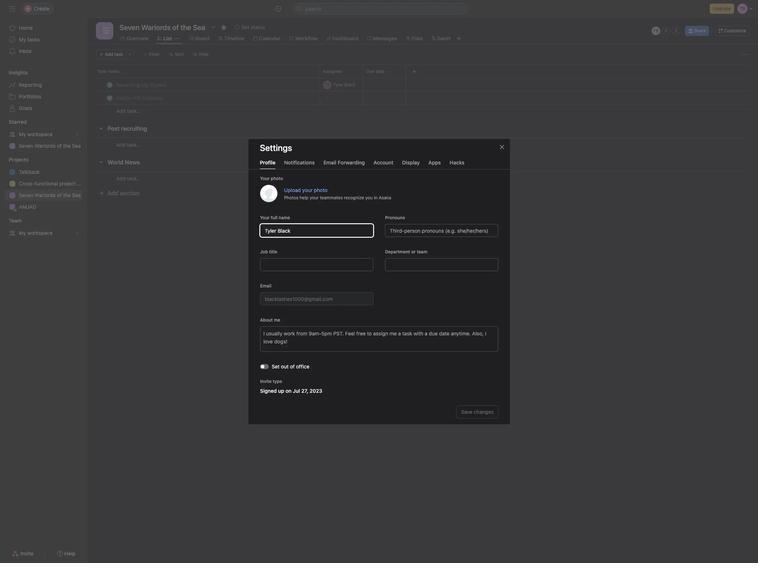 Task type: describe. For each thing, give the bounding box(es) containing it.
completed checkbox for recruiting top pirates text field
[[105, 80, 114, 89]]

share button
[[685, 26, 709, 36]]

Recruiting top Pirates text field
[[114, 81, 169, 88]]

add task… for news
[[116, 175, 141, 181]]

calendar link
[[253, 35, 281, 43]]

cross-functional project plan link
[[4, 178, 87, 190]]

projects element
[[0, 153, 87, 214]]

upload new photo image
[[260, 185, 277, 202]]

inbox link
[[4, 45, 83, 57]]

in
[[374, 195, 377, 200]]

tasks
[[27, 36, 40, 43]]

team
[[417, 249, 427, 254]]

due
[[366, 69, 374, 74]]

world news
[[108, 159, 140, 166]]

out
[[281, 363, 288, 370]]

upload your photo photos help your teammates recognize you in asana
[[284, 187, 391, 200]]

add task… button for recruiting
[[116, 141, 141, 149]]

teams element
[[0, 214, 87, 241]]

job title
[[260, 249, 277, 254]]

team
[[9, 218, 22, 224]]

section
[[120, 190, 140, 197]]

my workspace link inside starred element
[[4, 129, 83, 140]]

photos
[[284, 195, 298, 200]]

cross-
[[19, 181, 35, 187]]

sea for 2nd seven warlords of the sea link from the bottom of the page
[[72, 143, 81, 149]]

recruiting
[[121, 125, 147, 132]]

workflow link
[[289, 35, 318, 43]]

warlords for first seven warlords of the sea link from the bottom
[[35, 192, 56, 198]]

plan
[[77, 181, 87, 187]]

add task
[[105, 52, 123, 57]]

tb inside button
[[653, 28, 659, 33]]

job
[[260, 249, 268, 254]]

files
[[412, 35, 423, 41]]

talkback link
[[4, 166, 83, 178]]

email for email
[[260, 283, 271, 289]]

remove from starred image
[[221, 24, 227, 30]]

display
[[402, 159, 420, 165]]

title
[[269, 249, 277, 254]]

email forwarding button
[[324, 159, 365, 169]]

starred button
[[0, 118, 27, 126]]

add task button
[[96, 49, 126, 60]]

task… inside the header untitled section 'tree grid'
[[127, 108, 141, 114]]

my workspace inside teams element
[[19, 230, 53, 236]]

completed image
[[105, 80, 114, 89]]

reporting link
[[4, 79, 83, 91]]

post recruiting
[[108, 125, 147, 132]]

about me
[[260, 317, 280, 323]]

display button
[[402, 159, 420, 169]]

upload
[[284, 187, 301, 193]]

starred
[[9, 119, 27, 125]]

notifications
[[284, 159, 315, 165]]

insights
[[9, 69, 28, 76]]

profile button
[[260, 159, 275, 169]]

upgrade
[[713, 6, 731, 11]]

your photo
[[260, 176, 283, 181]]

1 seven warlords of the sea link from the top
[[4, 140, 83, 152]]

projects button
[[0, 156, 28, 163]]

due date
[[366, 69, 385, 74]]

task name
[[97, 69, 119, 74]]

gantt link
[[432, 35, 451, 43]]

save changes
[[461, 409, 494, 415]]

task
[[114, 52, 123, 57]]

collapse task list for this section image
[[98, 126, 104, 132]]

close image
[[499, 144, 505, 150]]

seven warlords of the sea inside 'projects' "element"
[[19, 192, 81, 198]]

gantt
[[437, 35, 451, 41]]

apps button
[[429, 159, 441, 169]]

I usually work from 9am-5pm PST. Feel free to assign me a task with a due date anytime. Also, I love dogs! text field
[[260, 326, 498, 352]]

post
[[108, 125, 120, 132]]

signed
[[260, 388, 277, 394]]

list image
[[100, 27, 109, 35]]

forwarding
[[338, 159, 365, 165]]

collapse task list for this section image
[[98, 159, 104, 165]]

hacks button
[[450, 159, 465, 169]]

type
[[273, 379, 282, 384]]

files link
[[406, 35, 423, 43]]

workflow
[[295, 35, 318, 41]]

your for settings
[[260, 176, 269, 181]]

asana
[[379, 195, 391, 200]]

seven for 2nd seven warlords of the sea link from the bottom of the page
[[19, 143, 33, 149]]

seven for first seven warlords of the sea link from the bottom
[[19, 192, 33, 198]]

1 horizontal spatial name
[[278, 215, 290, 220]]

my for the my workspace link in the starred element
[[19, 131, 26, 137]]

my tasks link
[[4, 34, 83, 45]]

0 horizontal spatial name
[[108, 69, 119, 74]]

add task… for recruiting
[[116, 142, 141, 148]]

add task… row for post recruiting
[[87, 138, 758, 151]]

your for your photo
[[260, 215, 269, 220]]

add up add section button
[[116, 175, 126, 181]]

add inside add section button
[[108, 190, 118, 197]]

list
[[163, 35, 172, 41]]

hide sidebar image
[[9, 6, 15, 12]]

teammates
[[320, 195, 343, 200]]

completed image
[[105, 94, 114, 102]]

board link
[[190, 35, 210, 43]]

tb button
[[652, 27, 660, 35]]

department or team
[[385, 249, 427, 254]]

add task… button inside the header untitled section 'tree grid'
[[116, 107, 141, 115]]

calendar
[[259, 35, 281, 41]]

my workspace link inside teams element
[[4, 227, 83, 239]]

cross-functional project plan
[[19, 181, 87, 187]]

tb inside the header untitled section 'tree grid'
[[325, 82, 330, 87]]

account
[[374, 159, 394, 165]]

save
[[461, 409, 472, 415]]

2023
[[309, 388, 322, 394]]

account button
[[374, 159, 394, 169]]

save changes button
[[456, 406, 498, 419]]

dashboard link
[[326, 35, 358, 43]]

starred element
[[0, 116, 87, 153]]

the inside starred element
[[63, 143, 71, 149]]



Task type: vqa. For each thing, say whether or not it's contained in the screenshot.
New insights image at the left top of page
no



Task type: locate. For each thing, give the bounding box(es) containing it.
my workspace
[[19, 131, 53, 137], [19, 230, 53, 236]]

messages
[[373, 35, 397, 41]]

seven warlords of the sea link
[[4, 140, 83, 152], [4, 190, 83, 201]]

1 my workspace link from the top
[[4, 129, 83, 140]]

warlords inside starred element
[[35, 143, 56, 149]]

0 vertical spatial my workspace link
[[4, 129, 83, 140]]

up
[[278, 388, 284, 394]]

profile
[[260, 159, 275, 165]]

0 vertical spatial seven warlords of the sea link
[[4, 140, 83, 152]]

insights button
[[0, 69, 28, 76]]

invite
[[260, 379, 271, 384], [20, 551, 33, 557]]

project
[[59, 181, 76, 187]]

2 seven warlords of the sea from the top
[[19, 192, 81, 198]]

my workspace link down amjad link
[[4, 227, 83, 239]]

add task… down "post recruiting" button
[[116, 142, 141, 148]]

1 your from the top
[[260, 176, 269, 181]]

sea for first seven warlords of the sea link from the bottom
[[72, 192, 81, 198]]

3 add task… from the top
[[116, 175, 141, 181]]

2 seven from the top
[[19, 192, 33, 198]]

1 vertical spatial photo
[[314, 187, 327, 193]]

my workspace link down 'goals' link
[[4, 129, 83, 140]]

add task… row
[[87, 104, 758, 118], [87, 138, 758, 151], [87, 171, 758, 185]]

full
[[271, 215, 277, 220]]

my down team
[[19, 230, 26, 236]]

1 vertical spatial my
[[19, 131, 26, 137]]

add task… up section
[[116, 175, 141, 181]]

1 vertical spatial add task… button
[[116, 141, 141, 149]]

photo up 'teammates'
[[314, 187, 327, 193]]

invite for invite type signed up on jul 27, 2023
[[260, 379, 271, 384]]

name right full
[[278, 215, 290, 220]]

warlords
[[35, 143, 56, 149], [35, 192, 56, 198]]

seven warlords of the sea link down functional
[[4, 190, 83, 201]]

global element
[[0, 18, 87, 61]]

0 vertical spatial email
[[324, 159, 336, 165]]

recruiting top pirates cell
[[87, 78, 320, 92]]

of up talkback link on the left
[[57, 143, 62, 149]]

0 vertical spatial your
[[302, 187, 312, 193]]

share
[[694, 28, 706, 33]]

assign hq locations cell
[[87, 91, 320, 105]]

warlords down cross-functional project plan link
[[35, 192, 56, 198]]

1 vertical spatial sea
[[72, 192, 81, 198]]

2 the from the top
[[63, 192, 71, 198]]

0 vertical spatial of
[[57, 143, 62, 149]]

my workspace down starred
[[19, 131, 53, 137]]

dashboard
[[332, 35, 358, 41]]

my tasks
[[19, 36, 40, 43]]

27,
[[301, 388, 308, 394]]

list link
[[158, 35, 172, 43]]

assignee
[[323, 69, 342, 74]]

seven up projects
[[19, 143, 33, 149]]

2 completed checkbox from the top
[[105, 94, 114, 102]]

2 task… from the top
[[127, 142, 141, 148]]

1 completed checkbox from the top
[[105, 80, 114, 89]]

3 add task… button from the top
[[116, 175, 141, 183]]

my for the my workspace link within the teams element
[[19, 230, 26, 236]]

1 vertical spatial add task… row
[[87, 138, 758, 151]]

sea inside starred element
[[72, 143, 81, 149]]

timeline
[[224, 35, 244, 41]]

1 vertical spatial seven
[[19, 192, 33, 198]]

talkback
[[19, 169, 40, 175]]

0 horizontal spatial tb
[[325, 82, 330, 87]]

task… up section
[[127, 175, 141, 181]]

completed checkbox up completed image
[[105, 80, 114, 89]]

0 horizontal spatial invite
[[20, 551, 33, 557]]

pronouns
[[385, 215, 405, 220]]

0 vertical spatial tb
[[653, 28, 659, 33]]

add task… down assign hq locations text field
[[116, 108, 141, 114]]

portfolios
[[19, 93, 41, 100]]

1 vertical spatial the
[[63, 192, 71, 198]]

your
[[302, 187, 312, 193], [310, 195, 319, 200]]

set out of office switch
[[260, 364, 269, 369]]

add task… button down "post recruiting" button
[[116, 141, 141, 149]]

0 horizontal spatial email
[[260, 283, 271, 289]]

your right help
[[310, 195, 319, 200]]

1 the from the top
[[63, 143, 71, 149]]

1 vertical spatial your
[[260, 215, 269, 220]]

your up help
[[302, 187, 312, 193]]

2 vertical spatial add task… button
[[116, 175, 141, 183]]

email for email forwarding
[[324, 159, 336, 165]]

1 warlords from the top
[[35, 143, 56, 149]]

my inside global element
[[19, 36, 26, 43]]

insights element
[[0, 66, 87, 116]]

tyler
[[333, 82, 343, 87]]

my inside teams element
[[19, 230, 26, 236]]

inbox
[[19, 48, 32, 54]]

email up about
[[260, 283, 271, 289]]

2 sea from the top
[[72, 192, 81, 198]]

photo down profile button
[[271, 176, 283, 181]]

functional
[[35, 181, 58, 187]]

add task… button down assign hq locations text field
[[116, 107, 141, 115]]

portfolios link
[[4, 91, 83, 102]]

2 vertical spatial task…
[[127, 175, 141, 181]]

tyler black
[[333, 82, 356, 87]]

3 my from the top
[[19, 230, 26, 236]]

home link
[[4, 22, 83, 34]]

task… for news
[[127, 175, 141, 181]]

1 vertical spatial add task…
[[116, 142, 141, 148]]

add up post recruiting
[[116, 108, 126, 114]]

photo inside the upload your photo photos help your teammates recognize you in asana
[[314, 187, 327, 193]]

header untitled section tree grid
[[87, 78, 758, 118]]

invite inside button
[[20, 551, 33, 557]]

email inside button
[[324, 159, 336, 165]]

0 vertical spatial workspace
[[27, 131, 53, 137]]

add left task
[[105, 52, 113, 57]]

help
[[299, 195, 308, 200]]

projects
[[9, 157, 28, 163]]

task… down assign hq locations text field
[[127, 108, 141, 114]]

seven warlords of the sea link up talkback link on the left
[[4, 140, 83, 152]]

0 vertical spatial name
[[108, 69, 119, 74]]

1 vertical spatial invite
[[20, 551, 33, 557]]

Third-person pronouns (e.g. she/her/hers) text field
[[385, 224, 498, 237]]

1 task… from the top
[[127, 108, 141, 114]]

sea
[[72, 143, 81, 149], [72, 192, 81, 198]]

seven warlords of the sea inside starred element
[[19, 143, 81, 149]]

2 add task… row from the top
[[87, 138, 758, 151]]

of inside 'projects' "element"
[[57, 192, 62, 198]]

jul
[[293, 388, 300, 394]]

overview link
[[121, 35, 149, 43]]

the up talkback link on the left
[[63, 143, 71, 149]]

tb
[[653, 28, 659, 33], [325, 82, 330, 87]]

2 add task… from the top
[[116, 142, 141, 148]]

department
[[385, 249, 410, 254]]

my
[[19, 36, 26, 43], [19, 131, 26, 137], [19, 230, 26, 236]]

world
[[108, 159, 123, 166]]

your
[[260, 176, 269, 181], [260, 215, 269, 220]]

seven inside 'projects' "element"
[[19, 192, 33, 198]]

sea inside 'projects' "element"
[[72, 192, 81, 198]]

0 vertical spatial sea
[[72, 143, 81, 149]]

1 add task… button from the top
[[116, 107, 141, 115]]

1 vertical spatial my workspace link
[[4, 227, 83, 239]]

my left tasks
[[19, 36, 26, 43]]

your down profile button
[[260, 176, 269, 181]]

1 add task… from the top
[[116, 108, 141, 114]]

2 vertical spatial my
[[19, 230, 26, 236]]

amjad
[[19, 204, 36, 210]]

1 vertical spatial your
[[310, 195, 319, 200]]

task… for recruiting
[[127, 142, 141, 148]]

reporting
[[19, 82, 42, 88]]

add task… row for world news
[[87, 171, 758, 185]]

email left forwarding
[[324, 159, 336, 165]]

Completed checkbox
[[105, 80, 114, 89], [105, 94, 114, 102]]

world news button
[[108, 156, 140, 169]]

0 vertical spatial photo
[[271, 176, 283, 181]]

1 vertical spatial email
[[260, 283, 271, 289]]

1 horizontal spatial email
[[324, 159, 336, 165]]

1 vertical spatial task…
[[127, 142, 141, 148]]

0 vertical spatial add task… row
[[87, 104, 758, 118]]

0 vertical spatial task…
[[127, 108, 141, 114]]

1 vertical spatial seven warlords of the sea
[[19, 192, 81, 198]]

add section button
[[96, 187, 143, 200]]

invite type signed up on jul 27, 2023
[[260, 379, 322, 394]]

messages link
[[367, 35, 397, 43]]

1 horizontal spatial invite
[[260, 379, 271, 384]]

add inside add task button
[[105, 52, 113, 57]]

0 vertical spatial add task… button
[[116, 107, 141, 115]]

0 vertical spatial seven warlords of the sea
[[19, 143, 81, 149]]

on
[[285, 388, 291, 394]]

1 vertical spatial completed checkbox
[[105, 94, 114, 102]]

1 add task… row from the top
[[87, 104, 758, 118]]

of inside starred element
[[57, 143, 62, 149]]

invite for invite
[[20, 551, 33, 557]]

me
[[274, 317, 280, 323]]

0 vertical spatial add task…
[[116, 108, 141, 114]]

or
[[411, 249, 416, 254]]

the inside 'projects' "element"
[[63, 192, 71, 198]]

overview
[[126, 35, 149, 41]]

0 vertical spatial my
[[19, 36, 26, 43]]

my inside starred element
[[19, 131, 26, 137]]

2 workspace from the top
[[27, 230, 53, 236]]

workspace inside teams element
[[27, 230, 53, 236]]

my workspace inside starred element
[[19, 131, 53, 137]]

add section
[[108, 190, 140, 197]]

1 vertical spatial seven warlords of the sea link
[[4, 190, 83, 201]]

1 vertical spatial tb
[[325, 82, 330, 87]]

email
[[324, 159, 336, 165], [260, 283, 271, 289]]

row containing task name
[[87, 65, 758, 78]]

name
[[108, 69, 119, 74], [278, 215, 290, 220]]

1 vertical spatial warlords
[[35, 192, 56, 198]]

add task… button up section
[[116, 175, 141, 183]]

warlords for 2nd seven warlords of the sea link from the bottom of the page
[[35, 143, 56, 149]]

2 my workspace link from the top
[[4, 227, 83, 239]]

1 vertical spatial my workspace
[[19, 230, 53, 236]]

upgrade button
[[710, 4, 734, 14]]

0 vertical spatial warlords
[[35, 143, 56, 149]]

seven warlords of the sea up talkback link on the left
[[19, 143, 81, 149]]

hacks
[[450, 159, 465, 165]]

set
[[272, 363, 279, 370]]

1 vertical spatial of
[[57, 192, 62, 198]]

your full name
[[260, 215, 290, 220]]

completed checkbox inside recruiting top pirates cell
[[105, 80, 114, 89]]

add task… inside the header untitled section 'tree grid'
[[116, 108, 141, 114]]

task… down recruiting
[[127, 142, 141, 148]]

0 vertical spatial completed checkbox
[[105, 80, 114, 89]]

0 vertical spatial seven
[[19, 143, 33, 149]]

your left full
[[260, 215, 269, 220]]

warlords up talkback link on the left
[[35, 143, 56, 149]]

seven inside starred element
[[19, 143, 33, 149]]

3 task… from the top
[[127, 175, 141, 181]]

changes
[[474, 409, 494, 415]]

None text field
[[260, 258, 373, 271], [385, 258, 498, 271], [260, 258, 373, 271], [385, 258, 498, 271]]

apps
[[429, 159, 441, 165]]

add left section
[[108, 190, 118, 197]]

2 vertical spatial of
[[290, 363, 295, 370]]

my down starred
[[19, 131, 26, 137]]

0 vertical spatial invite
[[260, 379, 271, 384]]

2 add task… button from the top
[[116, 141, 141, 149]]

1 my workspace from the top
[[19, 131, 53, 137]]

the down 'project'
[[63, 192, 71, 198]]

1 seven from the top
[[19, 143, 33, 149]]

seven warlords of the sea down cross-functional project plan
[[19, 192, 81, 198]]

2 vertical spatial add task…
[[116, 175, 141, 181]]

1 sea from the top
[[72, 143, 81, 149]]

1 horizontal spatial tb
[[653, 28, 659, 33]]

2 your from the top
[[260, 215, 269, 220]]

0 vertical spatial your
[[260, 176, 269, 181]]

date
[[376, 69, 385, 74]]

None text field
[[118, 21, 207, 34], [260, 224, 373, 237], [260, 292, 373, 305], [118, 21, 207, 34], [260, 224, 373, 237], [260, 292, 373, 305]]

about
[[260, 317, 273, 323]]

board
[[195, 35, 210, 41]]

my for the my tasks link
[[19, 36, 26, 43]]

1 seven warlords of the sea from the top
[[19, 143, 81, 149]]

0 vertical spatial the
[[63, 143, 71, 149]]

completed checkbox inside assign hq locations cell
[[105, 94, 114, 102]]

row containing tb
[[87, 78, 758, 92]]

task
[[97, 69, 107, 74]]

set out of office
[[272, 363, 309, 370]]

completed checkbox for assign hq locations text field
[[105, 94, 114, 102]]

Assign HQ locations text field
[[114, 94, 165, 102]]

workspace down amjad link
[[27, 230, 53, 236]]

workspace inside starred element
[[27, 131, 53, 137]]

goals link
[[4, 102, 83, 114]]

warlords inside 'projects' "element"
[[35, 192, 56, 198]]

1 my from the top
[[19, 36, 26, 43]]

news
[[125, 159, 140, 166]]

add task… button for news
[[116, 175, 141, 183]]

upload your photo button
[[284, 187, 327, 193]]

2 seven warlords of the sea link from the top
[[4, 190, 83, 201]]

row
[[87, 65, 758, 78], [96, 78, 749, 78], [87, 78, 758, 92], [87, 91, 758, 105]]

0 vertical spatial my workspace
[[19, 131, 53, 137]]

2 my from the top
[[19, 131, 26, 137]]

3 add task… row from the top
[[87, 171, 758, 185]]

seven
[[19, 143, 33, 149], [19, 192, 33, 198]]

amjad link
[[4, 201, 83, 213]]

1 vertical spatial name
[[278, 215, 290, 220]]

seven down cross-
[[19, 192, 33, 198]]

of down cross-functional project plan
[[57, 192, 62, 198]]

completed checkbox down completed icon
[[105, 94, 114, 102]]

2 warlords from the top
[[35, 192, 56, 198]]

goals
[[19, 105, 32, 111]]

workspace down 'goals' link
[[27, 131, 53, 137]]

1 vertical spatial workspace
[[27, 230, 53, 236]]

0 horizontal spatial photo
[[271, 176, 283, 181]]

of right out on the left of the page
[[290, 363, 295, 370]]

recognize
[[344, 195, 364, 200]]

add inside the header untitled section 'tree grid'
[[116, 108, 126, 114]]

my workspace down team
[[19, 230, 53, 236]]

invite inside invite type signed up on jul 27, 2023
[[260, 379, 271, 384]]

seven warlords of the sea
[[19, 143, 81, 149], [19, 192, 81, 198]]

2 my workspace from the top
[[19, 230, 53, 236]]

1 horizontal spatial photo
[[314, 187, 327, 193]]

1 workspace from the top
[[27, 131, 53, 137]]

add down post recruiting
[[116, 142, 126, 148]]

2 vertical spatial add task… row
[[87, 171, 758, 185]]

name right the "task" at the left of page
[[108, 69, 119, 74]]

team button
[[0, 217, 22, 225]]

black
[[344, 82, 356, 87]]



